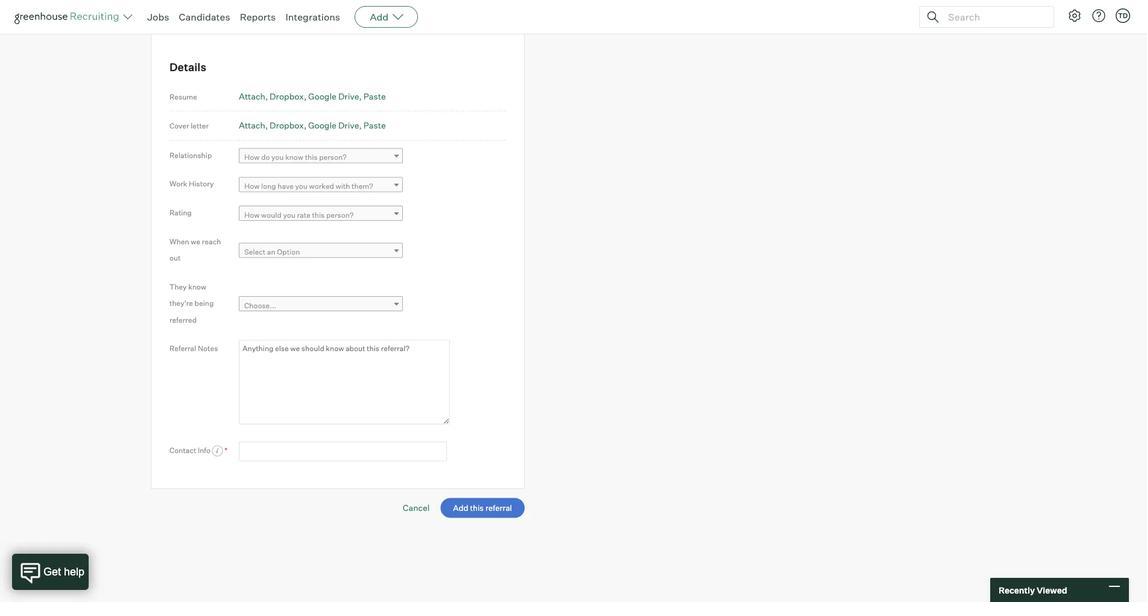 Task type: locate. For each thing, give the bounding box(es) containing it.
choose...
[[244, 301, 277, 310]]

resume
[[170, 92, 197, 101]]

drive for resume
[[338, 91, 359, 102]]

how
[[244, 153, 260, 162], [244, 182, 260, 191], [244, 211, 260, 220]]

0 vertical spatial this
[[305, 153, 318, 162]]

2 attach from the top
[[239, 120, 265, 131]]

an for add
[[257, 3, 267, 13]]

history
[[189, 180, 214, 189]]

3 how from the top
[[244, 211, 260, 220]]

you
[[272, 153, 284, 162], [295, 182, 308, 191], [283, 211, 296, 220]]

jobs link
[[147, 11, 169, 23]]

2 drive from the top
[[338, 120, 359, 131]]

2 google from the top
[[308, 120, 337, 131]]

None submit
[[441, 498, 525, 518]]

how long have you worked with them? link
[[239, 177, 403, 195]]

td button
[[1114, 6, 1133, 25]]

1 drive from the top
[[338, 91, 359, 102]]

reports link
[[240, 11, 276, 23]]

this for rate
[[312, 211, 325, 220]]

details
[[170, 61, 206, 74]]

letter
[[191, 121, 209, 131]]

person? up the with
[[319, 153, 347, 162]]

attach dropbox google drive paste
[[239, 91, 386, 102], [239, 120, 386, 131]]

how left long
[[244, 182, 260, 191]]

1 horizontal spatial know
[[285, 153, 304, 162]]

know right do on the top left of the page
[[285, 153, 304, 162]]

know inside how do you know this person? 'link'
[[285, 153, 304, 162]]

you right have on the top left
[[295, 182, 308, 191]]

0 vertical spatial drive
[[338, 91, 359, 102]]

reach
[[202, 237, 221, 246]]

1 vertical spatial you
[[295, 182, 308, 191]]

0 vertical spatial dropbox link
[[270, 91, 307, 102]]

dropbox link
[[270, 91, 307, 102], [270, 120, 307, 131]]

this right rate
[[312, 211, 325, 220]]

2 paste link from the top
[[364, 120, 386, 131]]

paste
[[364, 91, 386, 102], [364, 120, 386, 131]]

person? down the with
[[326, 211, 354, 220]]

info
[[198, 446, 211, 455]]

google drive link for resume
[[308, 91, 362, 102]]

1 horizontal spatial education
[[269, 3, 309, 13]]

1 dropbox link from the top
[[270, 91, 307, 102]]

this
[[305, 153, 318, 162], [312, 211, 325, 220]]

add
[[239, 3, 255, 13], [370, 11, 389, 23]]

this for know
[[305, 153, 318, 162]]

0 vertical spatial attach
[[239, 91, 265, 102]]

they know they're being referred
[[170, 282, 214, 325]]

know up being
[[188, 282, 207, 291]]

how would you rate this person? link
[[239, 206, 403, 224]]

1 google from the top
[[308, 91, 337, 102]]

0 vertical spatial you
[[272, 153, 284, 162]]

drive
[[338, 91, 359, 102], [338, 120, 359, 131]]

1 vertical spatial paste link
[[364, 120, 386, 131]]

0 vertical spatial an
[[257, 3, 267, 13]]

1 vertical spatial google
[[308, 120, 337, 131]]

you inside 'link'
[[272, 153, 284, 162]]

how long have you worked with them?
[[244, 182, 373, 191]]

how do you know this person?
[[244, 153, 347, 162]]

1 horizontal spatial add
[[370, 11, 389, 23]]

work history
[[170, 180, 214, 189]]

1 google drive link from the top
[[308, 91, 362, 102]]

an right select
[[267, 248, 276, 257]]

1 how from the top
[[244, 153, 260, 162]]

you left rate
[[283, 211, 296, 220]]

1 vertical spatial drive
[[338, 120, 359, 131]]

rate
[[297, 211, 311, 220]]

0 vertical spatial google
[[308, 91, 337, 102]]

relationship
[[170, 151, 212, 160]]

1 vertical spatial attach link
[[239, 120, 268, 131]]

2 vertical spatial you
[[283, 211, 296, 220]]

person? inside how do you know this person? 'link'
[[319, 153, 347, 162]]

1 vertical spatial an
[[267, 248, 276, 257]]

add for add
[[370, 11, 389, 23]]

referred
[[170, 316, 197, 325]]

1 vertical spatial dropbox
[[270, 120, 304, 131]]

contact info
[[170, 446, 212, 455]]

integrations
[[286, 11, 340, 23]]

add inside popup button
[[370, 11, 389, 23]]

1 attach link from the top
[[239, 91, 268, 102]]

0 vertical spatial google drive link
[[308, 91, 362, 102]]

1 vertical spatial dropbox link
[[270, 120, 307, 131]]

paste link for cover letter
[[364, 120, 386, 131]]

0 horizontal spatial add
[[239, 3, 255, 13]]

how left would
[[244, 211, 260, 220]]

0 horizontal spatial know
[[188, 282, 207, 291]]

0 vertical spatial know
[[285, 153, 304, 162]]

1 vertical spatial this
[[312, 211, 325, 220]]

0 vertical spatial paste
[[364, 91, 386, 102]]

do
[[261, 153, 270, 162]]

2 attach link from the top
[[239, 120, 268, 131]]

2 dropbox from the top
[[270, 120, 304, 131]]

1 paste link from the top
[[364, 91, 386, 102]]

this inside 'link'
[[305, 153, 318, 162]]

2 dropbox link from the top
[[270, 120, 307, 131]]

0 vertical spatial person?
[[319, 153, 347, 162]]

select an option
[[244, 248, 300, 257]]

paste link
[[364, 91, 386, 102], [364, 120, 386, 131]]

1 paste from the top
[[364, 91, 386, 102]]

attach link
[[239, 91, 268, 102], [239, 120, 268, 131]]

None text field
[[239, 442, 447, 462]]

2 attach dropbox google drive paste from the top
[[239, 120, 386, 131]]

know
[[285, 153, 304, 162], [188, 282, 207, 291]]

2 vertical spatial how
[[244, 211, 260, 220]]

1 attach from the top
[[239, 91, 265, 102]]

how left do on the top left of the page
[[244, 153, 260, 162]]

an inside select an option "link"
[[267, 248, 276, 257]]

1 attach dropbox google drive paste from the top
[[239, 91, 386, 102]]

paste link for resume
[[364, 91, 386, 102]]

1 vertical spatial attach dropbox google drive paste
[[239, 120, 386, 131]]

1 vertical spatial person?
[[326, 211, 354, 220]]

1 vertical spatial attach
[[239, 120, 265, 131]]

1 dropbox from the top
[[270, 91, 304, 102]]

education
[[269, 3, 309, 13], [170, 3, 204, 13]]

they
[[170, 282, 187, 291]]

0 vertical spatial attach link
[[239, 91, 268, 102]]

how inside 'link'
[[244, 153, 260, 162]]

0 vertical spatial attach dropbox google drive paste
[[239, 91, 386, 102]]

contact
[[170, 446, 196, 455]]

this up how long have you worked with them?
[[305, 153, 318, 162]]

an for select
[[267, 248, 276, 257]]

long
[[261, 182, 276, 191]]

2 google drive link from the top
[[308, 120, 362, 131]]

google drive link
[[308, 91, 362, 102], [308, 120, 362, 131]]

recently viewed
[[999, 585, 1068, 595]]

person?
[[319, 153, 347, 162], [326, 211, 354, 220]]

person? inside the how would you rate this person? link
[[326, 211, 354, 220]]

1 vertical spatial know
[[188, 282, 207, 291]]

0 vertical spatial how
[[244, 153, 260, 162]]

you right do on the top left of the page
[[272, 153, 284, 162]]

how do you know this person? link
[[239, 148, 403, 166]]

dropbox
[[270, 91, 304, 102], [270, 120, 304, 131]]

attach link for cover letter
[[239, 120, 268, 131]]

google
[[308, 91, 337, 102], [308, 120, 337, 131]]

None file field
[[14, 542, 167, 555], [0, 557, 152, 570], [14, 542, 167, 555], [0, 557, 152, 570]]

0 vertical spatial dropbox
[[270, 91, 304, 102]]

dropbox link for cover letter
[[270, 120, 307, 131]]

2 how from the top
[[244, 182, 260, 191]]

Referral Notes text field
[[239, 340, 450, 425]]

0 vertical spatial paste link
[[364, 91, 386, 102]]

td button
[[1116, 8, 1131, 23]]

1 vertical spatial google drive link
[[308, 120, 362, 131]]

an left integrations on the top left
[[257, 3, 267, 13]]

cover letter
[[170, 121, 209, 131]]

attach
[[239, 91, 265, 102], [239, 120, 265, 131]]

1 vertical spatial how
[[244, 182, 260, 191]]

choose... link
[[239, 297, 403, 314]]

how would you rate this person?
[[244, 211, 354, 220]]

an
[[257, 3, 267, 13], [267, 248, 276, 257]]

1 vertical spatial paste
[[364, 120, 386, 131]]

2 paste from the top
[[364, 120, 386, 131]]

out
[[170, 254, 181, 263]]



Task type: vqa. For each thing, say whether or not it's contained in the screenshot.
contact info
yes



Task type: describe. For each thing, give the bounding box(es) containing it.
add for add an education
[[239, 3, 255, 13]]

add button
[[355, 6, 418, 28]]

how for how do you know this person?
[[244, 153, 260, 162]]

td
[[1119, 11, 1128, 20]]

when
[[170, 237, 189, 246]]

rating
[[170, 208, 192, 217]]

person? for how would you rate this person?
[[326, 211, 354, 220]]

option
[[277, 248, 300, 257]]

work
[[170, 180, 187, 189]]

0 horizontal spatial education
[[170, 3, 204, 13]]

viewed
[[1037, 585, 1068, 595]]

reports
[[240, 11, 276, 23]]

you for know
[[272, 153, 284, 162]]

person? for how do you know this person?
[[319, 153, 347, 162]]

google for cover letter
[[308, 120, 337, 131]]

attach for resume
[[239, 91, 265, 102]]

referral notes
[[170, 344, 218, 353]]

candidates link
[[179, 11, 230, 23]]

being
[[195, 299, 214, 308]]

select an option link
[[239, 243, 403, 261]]

referral
[[170, 344, 196, 353]]

jobs
[[147, 11, 169, 23]]

dropbox for resume
[[270, 91, 304, 102]]

notes
[[198, 344, 218, 353]]

google for resume
[[308, 91, 337, 102]]

how for how long have you worked with them?
[[244, 182, 260, 191]]

when we reach out
[[170, 237, 221, 263]]

paste for resume
[[364, 91, 386, 102]]

dropbox link for resume
[[270, 91, 307, 102]]

*
[[225, 446, 228, 455]]

greenhouse recruiting image
[[14, 10, 123, 24]]

have
[[278, 182, 294, 191]]

configure image
[[1068, 8, 1083, 23]]

know inside they know they're being referred
[[188, 282, 207, 291]]

cover
[[170, 121, 189, 131]]

google drive link for cover letter
[[308, 120, 362, 131]]

paste for cover letter
[[364, 120, 386, 131]]

drive for cover letter
[[338, 120, 359, 131]]

attach link for resume
[[239, 91, 268, 102]]

with
[[336, 182, 350, 191]]

Search text field
[[946, 8, 1043, 26]]

dropbox for cover letter
[[270, 120, 304, 131]]

worked
[[309, 182, 334, 191]]

add an education
[[239, 3, 309, 13]]

recently
[[999, 585, 1035, 595]]

attach for cover letter
[[239, 120, 265, 131]]

attach dropbox google drive paste for cover letter
[[239, 120, 386, 131]]

select
[[244, 248, 266, 257]]

we
[[191, 237, 200, 246]]

candidates
[[179, 11, 230, 23]]

you for rate
[[283, 211, 296, 220]]

would
[[261, 211, 282, 220]]

them?
[[352, 182, 373, 191]]

how for how would you rate this person?
[[244, 211, 260, 220]]

attach dropbox google drive paste for resume
[[239, 91, 386, 102]]

cancel link
[[403, 503, 430, 513]]

integrations link
[[286, 11, 340, 23]]

cancel
[[403, 503, 430, 513]]

add an education link
[[239, 3, 309, 13]]

they're
[[170, 299, 193, 308]]



